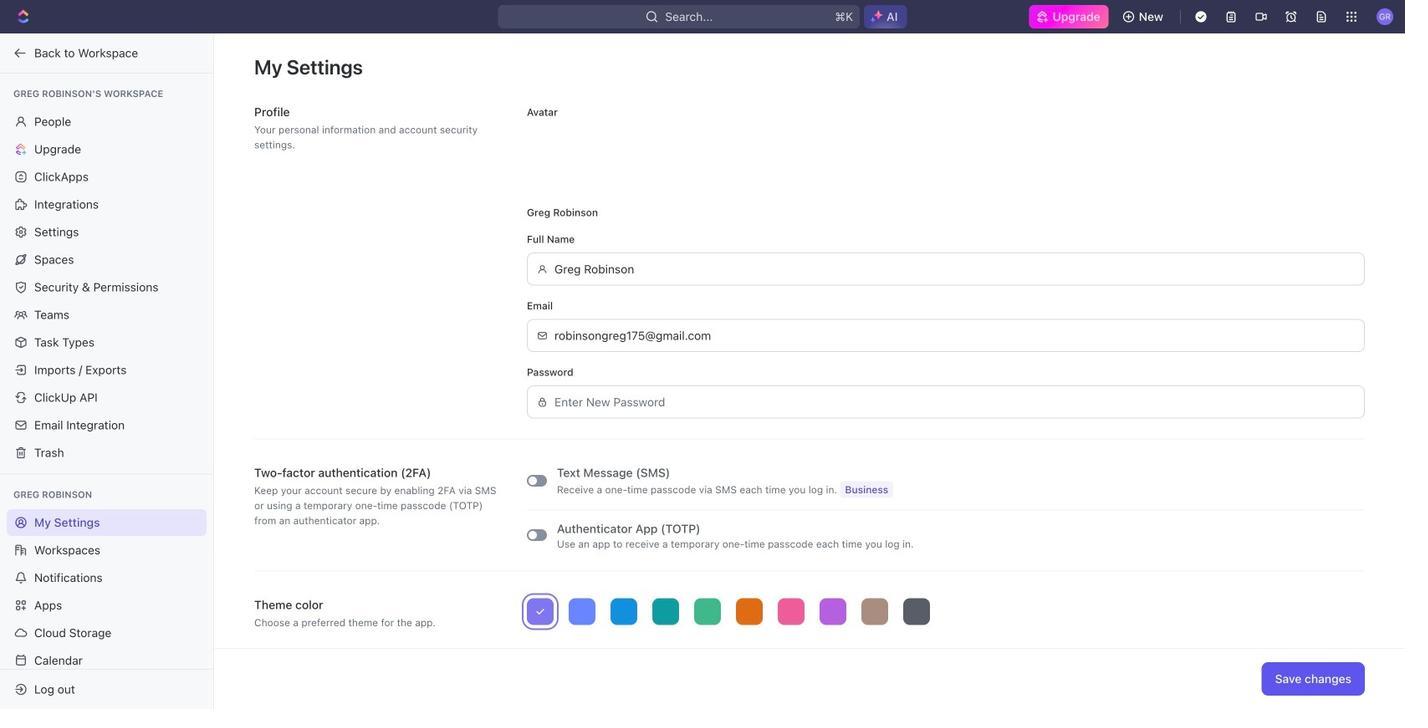 Task type: locate. For each thing, give the bounding box(es) containing it.
Enter New Password text field
[[555, 386, 1355, 418]]

7 option from the left
[[778, 599, 805, 625]]

available on business plans or higher element
[[840, 481, 893, 498]]

5 option from the left
[[694, 599, 721, 625]]

list box
[[527, 599, 1365, 625]]

8 option from the left
[[820, 599, 846, 625]]

option
[[527, 599, 554, 625], [569, 599, 596, 625], [611, 599, 637, 625], [652, 599, 679, 625], [694, 599, 721, 625], [736, 599, 763, 625], [778, 599, 805, 625], [820, 599, 846, 625], [862, 599, 888, 625], [903, 599, 930, 625]]

10 option from the left
[[903, 599, 930, 625]]



Task type: describe. For each thing, give the bounding box(es) containing it.
4 option from the left
[[652, 599, 679, 625]]

Enter Email text field
[[555, 320, 1355, 351]]

2 option from the left
[[569, 599, 596, 625]]

6 option from the left
[[736, 599, 763, 625]]

Enter Username text field
[[555, 253, 1355, 285]]

3 option from the left
[[611, 599, 637, 625]]

9 option from the left
[[862, 599, 888, 625]]

1 option from the left
[[527, 599, 554, 625]]



Task type: vqa. For each thing, say whether or not it's contained in the screenshot.
fifth option from the left
yes



